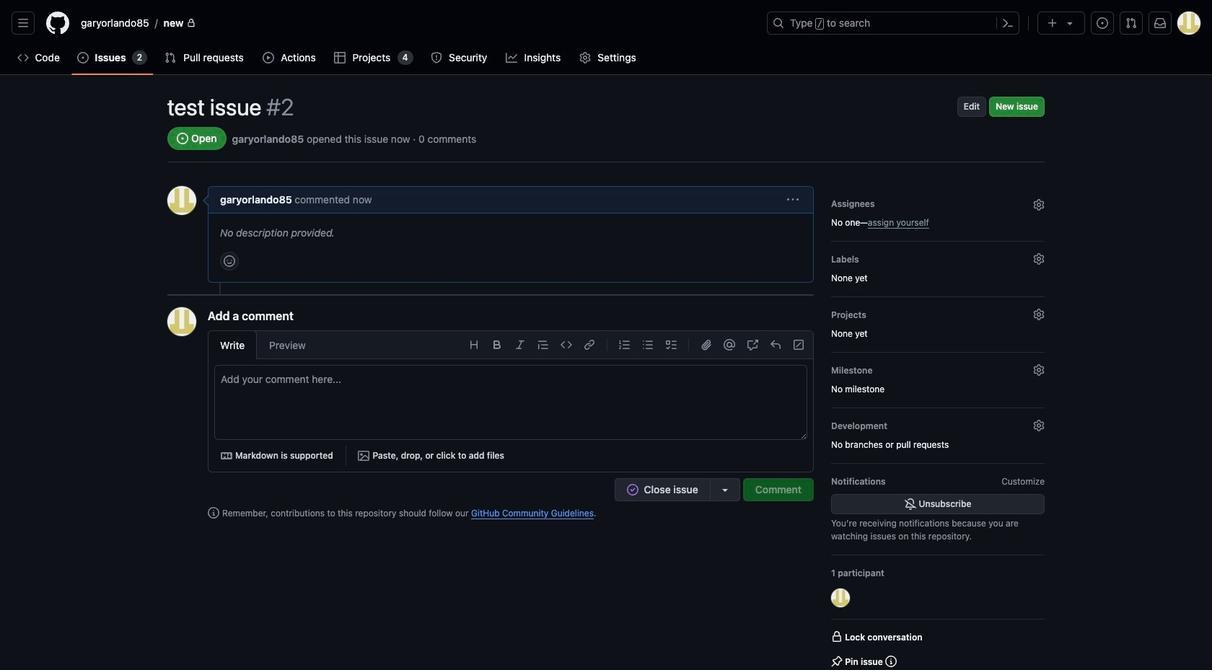 Task type: describe. For each thing, give the bounding box(es) containing it.
image image
[[358, 450, 370, 462]]

status: open image
[[177, 133, 188, 144]]

1 vertical spatial @garyorlando85 image
[[831, 589, 850, 608]]

notifications image
[[1154, 17, 1166, 29]]

issue opened image
[[1097, 17, 1108, 29]]

lock image
[[831, 631, 843, 643]]

markdown image
[[221, 450, 232, 462]]

command palette image
[[1002, 17, 1014, 29]]

@garyorlando85 image
[[167, 186, 196, 215]]

gear image inside select assignees element
[[1033, 199, 1045, 211]]

play image
[[263, 52, 274, 63]]

gear image for select projects 'element'
[[1033, 309, 1045, 320]]

up to 3 issues can be pinned and they will appear publicly at the top of the issues page image
[[885, 656, 897, 667]]

table image
[[334, 52, 346, 63]]

info image
[[208, 507, 219, 519]]

gear image for link issues element
[[1033, 420, 1045, 431]]

up to 3 issues can be pinned and they will appear publicly at the top of the issues page element
[[885, 656, 897, 667]]

bell slash image
[[904, 499, 916, 510]]

issue opened image
[[78, 52, 89, 63]]

git pull request image
[[165, 52, 176, 63]]

shield image
[[430, 52, 442, 63]]

lock image
[[187, 19, 195, 27]]

pin image
[[831, 656, 843, 667]]

0 vertical spatial gear image
[[579, 52, 591, 63]]

git pull request image
[[1126, 17, 1137, 29]]



Task type: locate. For each thing, give the bounding box(es) containing it.
link issues element
[[831, 417, 1045, 452]]

gear image
[[1033, 199, 1045, 211], [1033, 253, 1045, 265], [1033, 364, 1045, 376]]

3 gear image from the top
[[1033, 364, 1045, 376]]

0 horizontal spatial @garyorlando85 image
[[167, 307, 196, 336]]

0 vertical spatial gear image
[[1033, 199, 1045, 211]]

code image
[[17, 52, 29, 63]]

add a comment tab list
[[208, 330, 318, 359]]

gear image inside link issues element
[[1033, 420, 1045, 431]]

add or remove reactions image
[[224, 255, 235, 267]]

@garyorlando85 image
[[167, 307, 196, 336], [831, 589, 850, 608]]

add or remove reactions element
[[220, 252, 239, 271]]

2 vertical spatial gear image
[[1033, 420, 1045, 431]]

plus image
[[1047, 17, 1058, 29]]

0 vertical spatial @garyorlando85 image
[[167, 307, 196, 336]]

select assignees element
[[831, 195, 1045, 229]]

gear image inside select projects 'element'
[[1033, 309, 1045, 320]]

1 vertical spatial gear image
[[1033, 309, 1045, 320]]

1 gear image from the top
[[1033, 199, 1045, 211]]

2 gear image from the top
[[1033, 253, 1045, 265]]

  text field
[[215, 366, 807, 439]]

gear image
[[579, 52, 591, 63], [1033, 309, 1045, 320], [1033, 420, 1045, 431]]

list
[[75, 12, 758, 35]]

tab panel
[[209, 365, 813, 472]]

select projects element
[[831, 306, 1045, 341]]

1 vertical spatial gear image
[[1033, 253, 1045, 265]]

issue closed image
[[627, 484, 638, 496]]

2 vertical spatial gear image
[[1033, 364, 1045, 376]]

triangle down image
[[1064, 17, 1076, 29]]

show options image
[[787, 194, 799, 206]]

1 horizontal spatial @garyorlando85 image
[[831, 589, 850, 608]]

homepage image
[[46, 12, 69, 35]]

graph image
[[506, 52, 517, 63]]



Task type: vqa. For each thing, say whether or not it's contained in the screenshot.
search icon
no



